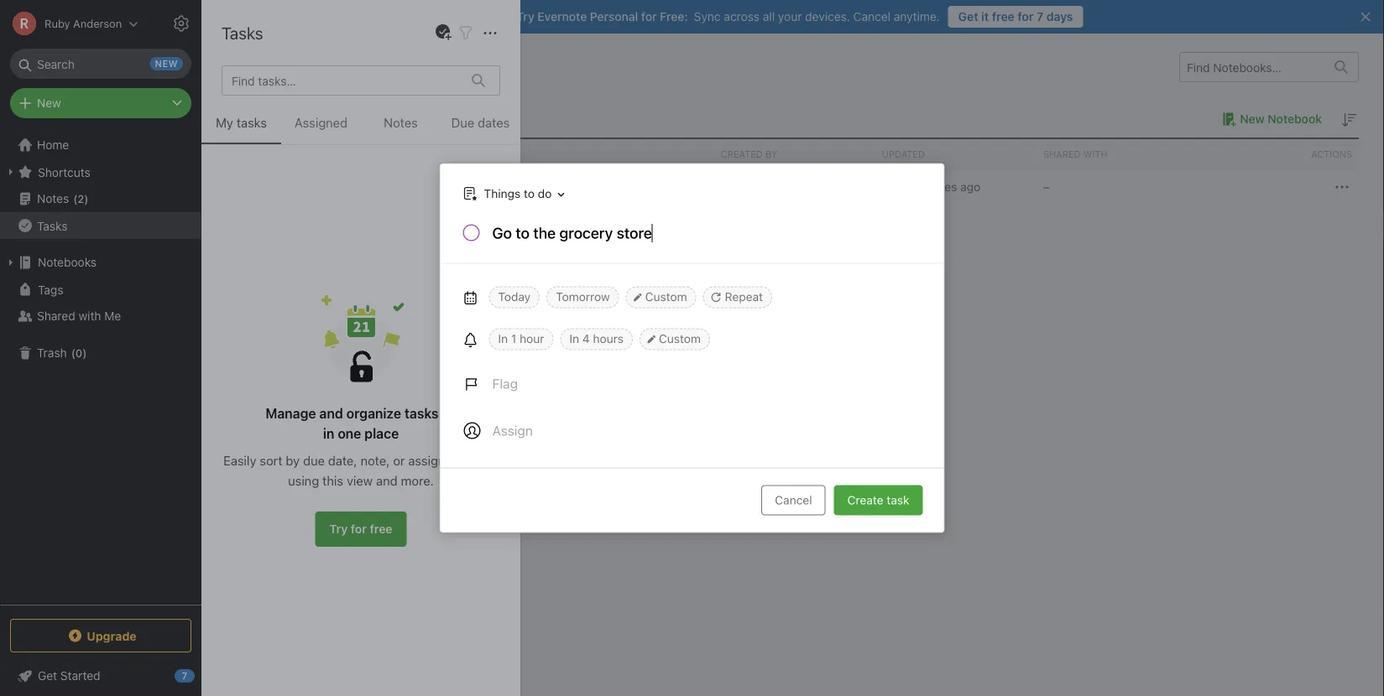 Task type: vqa. For each thing, say whether or not it's contained in the screenshot.
All to the top
yes



Task type: describe. For each thing, give the bounding box(es) containing it.
repeat
[[725, 290, 763, 304]]

get it free for 7 days button
[[948, 6, 1084, 28]]

anytime.
[[894, 10, 940, 24]]

in
[[323, 426, 334, 442]]

ago
[[961, 180, 981, 194]]

view
[[347, 474, 373, 488]]

personal
[[590, 10, 638, 24]]

try for try evernote personal for free: sync across all your devices. cancel anytime.
[[517, 10, 535, 24]]

note,
[[361, 453, 390, 468]]

with
[[78, 309, 101, 323]]

in for in 4 hours
[[570, 332, 579, 346]]

with
[[1084, 149, 1108, 160]]

Find tasks… text field
[[225, 67, 462, 94]]

for for free:
[[641, 10, 657, 24]]

Go to note or move task field
[[455, 182, 570, 206]]

my
[[216, 115, 233, 130]]

using
[[288, 474, 319, 488]]

a few minutes ago
[[882, 180, 981, 194]]

hour
[[520, 332, 544, 346]]

4
[[583, 332, 590, 346]]

) for notes
[[84, 192, 89, 205]]

due
[[451, 115, 475, 130]]

shared with me link
[[0, 303, 201, 330]]

a
[[882, 180, 889, 194]]

due dates
[[451, 115, 510, 130]]

do
[[538, 187, 552, 200]]

1 horizontal spatial tasks
[[222, 23, 263, 42]]

Search text field
[[22, 49, 180, 79]]

actions button
[[1198, 139, 1359, 170]]

free:
[[660, 10, 688, 24]]

notes for notes
[[384, 115, 418, 130]]

try evernote personal for free: sync across all your devices. cancel anytime.
[[517, 10, 940, 24]]

custom for tomorrow
[[645, 290, 687, 304]]

created
[[721, 149, 763, 160]]

easily
[[223, 453, 256, 468]]

tasks inside manage and organize tasks all in one place
[[405, 406, 439, 422]]

notebooks link
[[0, 249, 201, 276]]

shared with me
[[37, 309, 121, 323]]

upgrade button
[[10, 620, 191, 653]]

created by
[[721, 149, 778, 160]]

custom button for tomorrow
[[626, 287, 697, 309]]

in 1 hour
[[498, 332, 544, 346]]

shared with
[[1044, 149, 1108, 160]]

my tasks button
[[202, 113, 281, 144]]

0 vertical spatial all
[[763, 10, 775, 24]]

shared with button
[[1037, 139, 1198, 170]]

expand notebooks image
[[4, 256, 18, 270]]

evernote
[[538, 10, 587, 24]]

status
[[463, 453, 499, 468]]

new button
[[10, 88, 191, 118]]

organize
[[347, 406, 401, 422]]

trash
[[37, 346, 67, 360]]

place
[[365, 426, 399, 442]]

get it free for 7 days
[[959, 10, 1073, 24]]

tomorrow button
[[547, 287, 619, 309]]

created by button
[[714, 139, 876, 170]]

one
[[338, 426, 361, 442]]

1 notebook
[[227, 111, 292, 126]]

shortcuts button
[[0, 159, 201, 186]]

create task
[[848, 494, 910, 508]]

shared
[[1044, 149, 1081, 160]]

cancel button
[[762, 486, 826, 516]]

to
[[524, 187, 535, 200]]

1 things to do button from the left
[[455, 182, 570, 206]]

few
[[892, 180, 911, 194]]

things
[[484, 187, 521, 200]]

notebook
[[236, 111, 292, 126]]

trash ( 0 )
[[37, 346, 87, 360]]

new notebook
[[1240, 112, 1322, 126]]

for for 7
[[1018, 10, 1034, 24]]

today button
[[489, 287, 540, 309]]

new notebook button
[[1217, 109, 1322, 129]]

7
[[1037, 10, 1044, 24]]

your
[[778, 10, 802, 24]]

create task button
[[834, 486, 923, 516]]

sync
[[694, 10, 721, 24]]

date,
[[328, 453, 357, 468]]



Task type: locate. For each thing, give the bounding box(es) containing it.
0 horizontal spatial and
[[319, 406, 343, 422]]

1 horizontal spatial new
[[1240, 112, 1265, 126]]

in 4 hours
[[570, 332, 624, 346]]

free for it
[[992, 10, 1015, 24]]

in 4 hours button
[[560, 329, 633, 351]]

all inside manage and organize tasks all in one place
[[442, 406, 456, 422]]

first notebook row
[[227, 170, 1359, 204]]

2
[[78, 192, 84, 205]]

1 vertical spatial (
[[71, 347, 75, 360]]

tags button
[[0, 276, 201, 303]]

try down 'this'
[[330, 523, 348, 537]]

1 vertical spatial try
[[330, 523, 348, 537]]

( inside trash ( 0 )
[[71, 347, 75, 360]]

) inside notes ( 2 )
[[84, 192, 89, 205]]

( down shortcuts
[[73, 192, 78, 205]]

tomorrow
[[556, 290, 610, 304]]

actions
[[1312, 149, 1353, 160]]

try for try for free
[[330, 523, 348, 537]]

1 vertical spatial tasks
[[405, 406, 439, 422]]

0 vertical spatial (
[[73, 192, 78, 205]]

tree
[[0, 132, 202, 605]]

try left evernote
[[517, 10, 535, 24]]

assign
[[492, 423, 533, 439]]

( right trash
[[71, 347, 75, 360]]

in for in 1 hour
[[498, 332, 508, 346]]

home
[[37, 138, 69, 152]]

try for free button
[[315, 512, 407, 547]]

cell inside the notebooks element
[[714, 170, 876, 204]]

try inside button
[[330, 523, 348, 537]]

and inside manage and organize tasks all in one place
[[319, 406, 343, 422]]

–
[[1044, 180, 1050, 194]]

0 vertical spatial notes
[[384, 115, 418, 130]]

0 vertical spatial 1
[[227, 111, 233, 126]]

notes left due
[[384, 115, 418, 130]]

notebook
[[1268, 112, 1322, 126]]

1 horizontal spatial and
[[376, 474, 398, 488]]

(
[[73, 192, 78, 205], [71, 347, 75, 360]]

1 horizontal spatial all
[[763, 10, 775, 24]]

1 vertical spatial cancel
[[775, 494, 812, 508]]

0 horizontal spatial 1
[[227, 111, 233, 126]]

new task image
[[433, 23, 453, 43]]

new inside button
[[1240, 112, 1265, 126]]

manage and organize tasks all in one place
[[266, 406, 456, 442]]

assign button
[[454, 411, 543, 451]]

1 vertical spatial tasks
[[37, 219, 68, 233]]

1 vertical spatial and
[[376, 474, 398, 488]]

notes inside button
[[384, 115, 418, 130]]

1 inside the notebooks element
[[227, 111, 233, 126]]

or
[[393, 453, 405, 468]]

sort
[[260, 453, 283, 468]]

by
[[766, 149, 778, 160]]

0 vertical spatial custom button
[[626, 287, 697, 309]]

for down view
[[351, 523, 367, 537]]

this
[[323, 474, 343, 488]]

new for new notebook
[[1240, 112, 1265, 126]]

0 horizontal spatial try
[[330, 523, 348, 537]]

and down note,
[[376, 474, 398, 488]]

easily sort by due date, note, or assigned status using this view and more.
[[223, 453, 499, 488]]

new up "home" on the top of page
[[37, 96, 61, 110]]

1 vertical spatial new
[[1240, 112, 1265, 126]]

tasks down notes ( 2 )
[[37, 219, 68, 233]]

shared
[[37, 309, 75, 323]]

( inside notes ( 2 )
[[73, 192, 78, 205]]

custom button right hours
[[640, 329, 710, 351]]

notebooks up tags
[[38, 256, 97, 270]]

notebooks
[[227, 57, 307, 77], [38, 256, 97, 270]]

in left the 4 on the left top of the page
[[570, 332, 579, 346]]

) down "shortcuts" button
[[84, 192, 89, 205]]

assigned
[[295, 115, 348, 130]]

0 horizontal spatial new
[[37, 96, 61, 110]]

assigned button
[[281, 113, 361, 144]]

upgrade
[[87, 629, 137, 643]]

free right it
[[992, 10, 1015, 24]]

1 horizontal spatial notes
[[384, 115, 418, 130]]

1 left hour on the left top of the page
[[511, 332, 517, 346]]

notebooks element
[[202, 34, 1385, 697]]

flag button
[[454, 364, 528, 404]]

1 left notebook
[[227, 111, 233, 126]]

custom left repeat "button"
[[645, 290, 687, 304]]

custom right hours
[[659, 332, 701, 346]]

for
[[641, 10, 657, 24], [1018, 10, 1034, 24], [351, 523, 367, 537]]

get
[[959, 10, 979, 24]]

1 vertical spatial all
[[442, 406, 456, 422]]

0 horizontal spatial all
[[442, 406, 456, 422]]

1 vertical spatial custom button
[[640, 329, 710, 351]]

0 vertical spatial free
[[992, 10, 1015, 24]]

minutes
[[914, 180, 957, 194]]

Find Notebooks… text field
[[1180, 54, 1325, 81]]

tree containing home
[[0, 132, 202, 605]]

new for new
[[37, 96, 61, 110]]

0
[[75, 347, 82, 360]]

1 inside button
[[511, 332, 517, 346]]

1 vertical spatial custom
[[659, 332, 701, 346]]

all up assigned
[[442, 406, 456, 422]]

custom
[[645, 290, 687, 304], [659, 332, 701, 346]]

and
[[319, 406, 343, 422], [376, 474, 398, 488]]

1 horizontal spatial cancel
[[854, 10, 891, 24]]

custom button left repeat "button"
[[626, 287, 697, 309]]

1 vertical spatial )
[[82, 347, 87, 360]]

0 horizontal spatial free
[[370, 523, 393, 537]]

my tasks
[[216, 115, 267, 130]]

0 horizontal spatial notebooks
[[38, 256, 97, 270]]

0 horizontal spatial in
[[498, 332, 508, 346]]

1 horizontal spatial try
[[517, 10, 535, 24]]

tasks right settings image
[[222, 23, 263, 42]]

1 horizontal spatial tasks
[[405, 406, 439, 422]]

0 vertical spatial tasks
[[222, 23, 263, 42]]

new
[[37, 96, 61, 110], [1240, 112, 1265, 126]]

0 vertical spatial tasks
[[237, 115, 267, 130]]

more.
[[401, 474, 434, 488]]

things to do
[[484, 187, 552, 200]]

) inside trash ( 0 )
[[82, 347, 87, 360]]

1 horizontal spatial 1
[[511, 332, 517, 346]]

tags
[[38, 283, 63, 297]]

1
[[227, 111, 233, 126], [511, 332, 517, 346]]

me
[[104, 309, 121, 323]]

create
[[848, 494, 884, 508]]

1 horizontal spatial free
[[992, 10, 1015, 24]]

across
[[724, 10, 760, 24]]

Enter task text field
[[491, 223, 924, 247]]

None search field
[[22, 49, 180, 79]]

in
[[498, 332, 508, 346], [570, 332, 579, 346]]

free
[[992, 10, 1015, 24], [370, 523, 393, 537]]

settings image
[[171, 13, 191, 34]]

notebooks up notebook
[[227, 57, 307, 77]]

0 vertical spatial and
[[319, 406, 343, 422]]

0 vertical spatial new
[[37, 96, 61, 110]]

custom for in 4 hours
[[659, 332, 701, 346]]

updated button
[[876, 139, 1037, 170]]

cancel right devices.
[[854, 10, 891, 24]]

free for for
[[370, 523, 393, 537]]

0 horizontal spatial notes
[[37, 192, 69, 206]]

tasks
[[222, 23, 263, 42], [37, 219, 68, 233]]

home link
[[0, 132, 202, 159]]

in 1 hour button
[[489, 329, 554, 351]]

and inside easily sort by due date, note, or assigned status using this view and more.
[[376, 474, 398, 488]]

0 vertical spatial )
[[84, 192, 89, 205]]

0 horizontal spatial tasks
[[237, 115, 267, 130]]

assigned
[[408, 453, 460, 468]]

days
[[1047, 10, 1073, 24]]

cell
[[714, 170, 876, 204]]

for left 7
[[1018, 10, 1034, 24]]

( for notes
[[73, 192, 78, 205]]

) for trash
[[82, 347, 87, 360]]

devices.
[[805, 10, 850, 24]]

2 things to do button from the left
[[459, 182, 570, 206]]

new inside popup button
[[37, 96, 61, 110]]

due dates button
[[441, 113, 521, 144]]

tasks right organize
[[405, 406, 439, 422]]

notes ( 2 )
[[37, 192, 89, 206]]

0 horizontal spatial for
[[351, 523, 367, 537]]

by
[[286, 453, 300, 468]]

)
[[84, 192, 89, 205], [82, 347, 87, 360]]

it
[[982, 10, 989, 24]]

dates
[[478, 115, 510, 130]]

cancel left create
[[775, 494, 812, 508]]

0 horizontal spatial cancel
[[775, 494, 812, 508]]

notes button
[[361, 113, 441, 144]]

0 vertical spatial cancel
[[854, 10, 891, 24]]

tasks inside button
[[237, 115, 267, 130]]

1 vertical spatial notes
[[37, 192, 69, 206]]

) right trash
[[82, 347, 87, 360]]

0 horizontal spatial tasks
[[37, 219, 68, 233]]

tasks right my
[[237, 115, 267, 130]]

notes
[[384, 115, 418, 130], [37, 192, 69, 206]]

manage
[[266, 406, 316, 422]]

1 vertical spatial notebooks
[[38, 256, 97, 270]]

tasks inside button
[[37, 219, 68, 233]]

1 vertical spatial 1
[[511, 332, 517, 346]]

free down view
[[370, 523, 393, 537]]

0 vertical spatial custom
[[645, 290, 687, 304]]

1 horizontal spatial notebooks
[[227, 57, 307, 77]]

1 horizontal spatial for
[[641, 10, 657, 24]]

0 vertical spatial notebooks
[[227, 57, 307, 77]]

updated
[[882, 149, 925, 160]]

2 horizontal spatial for
[[1018, 10, 1034, 24]]

hours
[[593, 332, 624, 346]]

1 vertical spatial free
[[370, 523, 393, 537]]

and up in
[[319, 406, 343, 422]]

new left notebook
[[1240, 112, 1265, 126]]

today
[[498, 290, 531, 304]]

flag
[[492, 376, 518, 392]]

in left hour on the left top of the page
[[498, 332, 508, 346]]

notes left 2
[[37, 192, 69, 206]]

all left your
[[763, 10, 775, 24]]

1 in from the left
[[498, 332, 508, 346]]

2 in from the left
[[570, 332, 579, 346]]

notes for notes ( 2 )
[[37, 192, 69, 206]]

0 vertical spatial try
[[517, 10, 535, 24]]

repeat button
[[703, 287, 772, 309]]

for left free:
[[641, 10, 657, 24]]

custom button for in 4 hours
[[640, 329, 710, 351]]

shortcuts
[[38, 165, 91, 179]]

cancel inside button
[[775, 494, 812, 508]]

( for trash
[[71, 347, 75, 360]]

tasks button
[[0, 212, 201, 239]]

1 horizontal spatial in
[[570, 332, 579, 346]]



